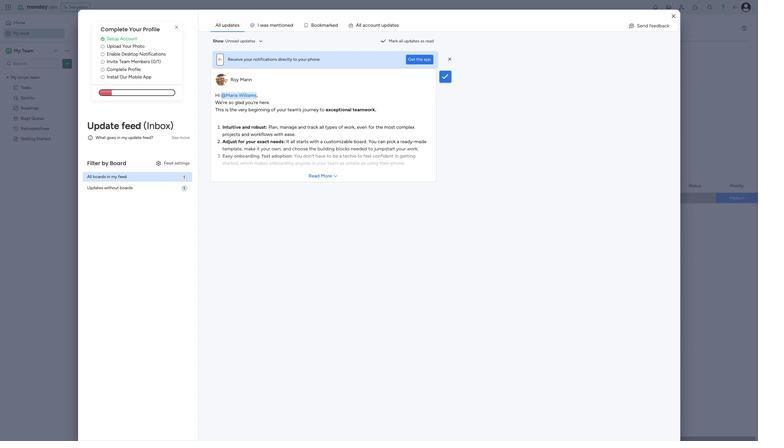 Task type: describe. For each thing, give the bounding box(es) containing it.
in right goes
[[117, 135, 120, 140]]

get the app button
[[406, 55, 433, 64]]

monday
[[27, 4, 47, 11]]

is
[[225, 107, 228, 112]]

your up make
[[246, 139, 256, 144]]

desktop
[[121, 51, 138, 57]]

easy onboarding, fast adoption:
[[222, 153, 293, 159]]

m for e
[[270, 22, 274, 28]]

enable desktop notifications link
[[101, 51, 182, 58]]

settings
[[174, 161, 190, 166]]

all inside the plan, manage and track all types of work, even for the most complex projects and workflows with ease.
[[319, 124, 324, 130]]

intuitive
[[222, 124, 241, 130]]

of inside the plan, manage and track all types of work, even for the most complex projects and workflows with ease.
[[338, 124, 343, 130]]

notifications
[[253, 57, 277, 62]]

in up 'without'
[[107, 174, 110, 180]]

mobile
[[128, 74, 142, 80]]

updates for mark
[[404, 39, 419, 44]]

mark all updates as read
[[389, 39, 434, 44]]

invite team members (0/1)
[[107, 59, 161, 65]]

items right done
[[179, 50, 190, 55]]

0 inside this week / 0 items
[[134, 120, 136, 125]]

ready-
[[400, 139, 415, 144]]

easy
[[222, 153, 233, 159]]

as inside button
[[420, 39, 424, 44]]

in down 'don't'
[[312, 160, 316, 166]]

a right 'pick'
[[397, 139, 399, 144]]

my for my work
[[90, 23, 104, 36]]

read more
[[309, 173, 332, 179]]

feedback
[[649, 23, 669, 29]]

adjust
[[222, 139, 237, 144]]

customize
[[202, 50, 222, 55]]

without
[[101, 183, 123, 191]]

@maria
[[221, 92, 238, 98]]

intuitive and robust:
[[222, 124, 267, 130]]

to right directly
[[293, 57, 297, 62]]

a left date
[[124, 183, 128, 191]]

0 inside today / 0 items
[[124, 98, 127, 104]]

1 for updates without boards
[[183, 186, 185, 191]]

1 vertical spatial boards
[[120, 186, 133, 191]]

notifications
[[139, 51, 166, 57]]

a up building
[[320, 139, 323, 144]]

dapulse x slim image
[[448, 56, 451, 62]]

work.
[[407, 146, 418, 152]]

blocks
[[336, 146, 350, 152]]

hide done items
[[159, 50, 190, 55]]

roy mann
[[231, 77, 252, 82]]

all updates
[[215, 22, 240, 28]]

read
[[309, 173, 320, 179]]

all for all boards in my feed
[[87, 174, 92, 180]]

your inside hi @maria williams , we're so glad you're here. this is the very beginning of your team's journey to exceptional teamwork.
[[277, 107, 286, 112]]

workspace image
[[6, 47, 12, 54]]

it
[[286, 139, 289, 144]]

make
[[244, 146, 256, 152]]

1 s from the left
[[266, 22, 269, 28]]

4 e from the left
[[394, 22, 397, 28]]

2 d from the left
[[335, 22, 338, 28]]

my for update
[[121, 135, 127, 140]]

the inside it all starts with a customizable board. you can pick a ready-made template, make it your own, and choose the building blocks needed to jumpstart your work.
[[309, 146, 316, 152]]

1 c from the left
[[365, 22, 368, 28]]

plan,
[[268, 124, 279, 130]]

template,
[[222, 146, 243, 152]]

items inside past dates / 0 items
[[140, 77, 150, 82]]

you're
[[245, 100, 258, 105]]

in up phone.
[[395, 153, 399, 159]]

plan, manage and track all types of work, even for the most complex projects and workflows with ease.
[[222, 124, 415, 137]]

install our mobile app
[[107, 74, 151, 80]]

my scrum team
[[11, 75, 40, 80]]

0 vertical spatial feed
[[121, 120, 141, 132]]

roy
[[231, 77, 239, 82]]

workspace selection element
[[6, 47, 34, 54]]

2 t from the left
[[378, 22, 380, 28]]

feel
[[363, 153, 371, 159]]

send feedback button
[[626, 21, 672, 31]]

3 t from the left
[[392, 22, 394, 28]]

apps image
[[692, 4, 698, 10]]

app
[[424, 57, 431, 62]]

complete your profile
[[101, 26, 160, 33]]

projects
[[222, 131, 240, 137]]

your left phone
[[298, 57, 307, 62]]

tab list containing all updates
[[210, 19, 678, 31]]

maria williams image
[[741, 2, 751, 12]]

phone.
[[391, 160, 405, 166]]

your right receive
[[244, 57, 252, 62]]

this week / 0 items
[[101, 118, 148, 126]]

unread
[[225, 39, 239, 44]]

public board image for tasks
[[13, 85, 19, 91]]

1 e from the left
[[274, 22, 276, 28]]

show
[[213, 39, 224, 44]]

receive
[[228, 57, 243, 62]]

adoption:
[[271, 153, 293, 159]]

invite team members (0/1) link
[[101, 59, 182, 65]]

it all starts with a customizable board. you can pick a ready-made template, make it your own, and choose the building blocks needed to jumpstart your work.
[[222, 139, 427, 152]]

circle o image for upload
[[101, 44, 105, 49]]

notifications image
[[652, 4, 658, 10]]

mann
[[240, 77, 252, 82]]

see plans
[[69, 5, 87, 10]]

circle o image for install
[[101, 75, 105, 80]]

/ right today
[[120, 97, 123, 104]]

install
[[107, 74, 119, 80]]

ease.
[[284, 131, 295, 137]]

my for my team
[[14, 48, 21, 53]]

needs:
[[270, 139, 285, 144]]

bugs
[[21, 116, 30, 121]]

pick
[[387, 139, 396, 144]]

/ up update
[[129, 118, 132, 126]]

onboarding,
[[234, 153, 261, 159]]

updates without boards
[[87, 186, 133, 191]]

r
[[329, 22, 330, 28]]

/ right date
[[143, 183, 146, 191]]

account
[[120, 36, 137, 42]]

be
[[333, 153, 338, 159]]

complex
[[396, 124, 415, 130]]

1 l from the left
[[359, 22, 360, 28]]

sprints
[[21, 95, 34, 100]]

started
[[36, 136, 50, 141]]

to left 'be'
[[327, 153, 331, 159]]

0 vertical spatial boards
[[93, 174, 106, 180]]

/ right our
[[132, 75, 135, 83]]

complete for complete your profile
[[101, 26, 128, 33]]

phone
[[308, 57, 320, 62]]

circle o image for enable
[[101, 52, 105, 57]]

this inside hi @maria williams , we're so glad you're here. this is the very beginning of your team's journey to exceptional teamwork.
[[215, 107, 224, 112]]

board.
[[354, 139, 367, 144]]

beginning
[[248, 107, 270, 112]]

list box containing my scrum team
[[0, 71, 77, 225]]

techie
[[343, 153, 356, 159]]

have
[[315, 153, 326, 159]]

install our mobile app link
[[101, 74, 182, 81]]

a inside you don't have to be a techie to feel confident in getting started, which makes onboarding anyone in your team as simple as using their phone.
[[339, 153, 342, 159]]

next week /
[[101, 140, 135, 148]]

d for a l l a c c o u n t u p d a t e s
[[387, 22, 390, 28]]

(0/1)
[[151, 59, 161, 65]]

home button
[[4, 18, 65, 28]]

all for updates
[[399, 39, 403, 44]]

your for profile
[[129, 26, 142, 33]]

send
[[637, 23, 648, 29]]

a l l a c c o u n t u p d a t e s
[[356, 22, 399, 28]]

types
[[325, 124, 337, 130]]

we're
[[215, 100, 227, 105]]

your inside you don't have to be a techie to feel confident in getting started, which makes onboarding anyone in your team as simple as using their phone.
[[317, 160, 326, 166]]

a right "p"
[[390, 22, 392, 28]]

by
[[102, 160, 109, 167]]

0 horizontal spatial for
[[238, 139, 245, 144]]

our
[[120, 74, 127, 80]]

2 n from the left
[[285, 22, 288, 28]]

feed settings
[[164, 161, 190, 166]]

0 vertical spatial profile
[[143, 26, 160, 33]]



Task type: vqa. For each thing, say whether or not it's contained in the screenshot.
Here'S
no



Task type: locate. For each thing, give the bounding box(es) containing it.
send feedback
[[637, 23, 669, 29]]

l
[[359, 22, 360, 28], [360, 22, 361, 28]]

with
[[274, 131, 283, 137], [310, 139, 319, 144]]

1 o from the left
[[282, 22, 285, 28]]

0 horizontal spatial updates
[[222, 22, 240, 28]]

of right beginning
[[271, 107, 276, 112]]

enable
[[107, 51, 120, 57]]

the inside hi @maria williams , we're so glad you're here. this is the very beginning of your team's journey to exceptional teamwork.
[[230, 107, 237, 112]]

3 n from the left
[[376, 22, 378, 28]]

1 horizontal spatial as
[[361, 160, 366, 166]]

my inside list box
[[11, 75, 17, 80]]

0 horizontal spatial s
[[266, 22, 269, 28]]

your
[[244, 57, 252, 62], [298, 57, 307, 62], [277, 107, 286, 112], [246, 139, 256, 144], [261, 146, 270, 152], [396, 146, 406, 152], [317, 160, 326, 166]]

1 vertical spatial team
[[328, 160, 339, 166]]

public board image left tasks
[[13, 85, 19, 91]]

to inside it all starts with a customizable board. you can pick a ready-made template, make it your own, and choose the building blocks needed to jumpstart your work.
[[368, 146, 373, 152]]

simple
[[346, 160, 360, 166]]

tab list
[[210, 19, 678, 31]]

1 vertical spatial for
[[238, 139, 245, 144]]

see
[[69, 5, 76, 10], [172, 135, 179, 140]]

own,
[[272, 146, 282, 152]]

invite members image
[[679, 4, 685, 10]]

items up 'feed?'
[[137, 120, 148, 125]]

public board image
[[13, 85, 19, 91], [13, 136, 19, 142]]

0 inside past dates / 0 items
[[136, 77, 139, 82]]

fast
[[262, 153, 270, 159]]

0 horizontal spatial team
[[30, 75, 40, 80]]

1 horizontal spatial m
[[322, 22, 326, 28]]

e right i
[[288, 22, 290, 28]]

to right journey
[[320, 107, 325, 112]]

your down have
[[317, 160, 326, 166]]

0 vertical spatial you
[[368, 139, 377, 144]]

1 horizontal spatial all
[[319, 124, 324, 130]]

all right it
[[290, 139, 295, 144]]

the inside the plan, manage and track all types of work, even for the most complex projects and workflows with ease.
[[376, 124, 383, 130]]

team down 'be'
[[328, 160, 339, 166]]

1 horizontal spatial u
[[381, 22, 384, 28]]

circle o image inside invite team members (0/1) link
[[101, 60, 105, 64]]

my up 'without'
[[111, 174, 117, 180]]

adjust for your exact needs:
[[222, 139, 285, 144]]

workflows
[[251, 131, 273, 137]]

update
[[87, 120, 119, 132]]

1 d from the left
[[290, 22, 293, 28]]

most
[[384, 124, 395, 130]]

work
[[20, 31, 29, 36]]

you inside it all starts with a customizable board. you can pick a ready-made template, make it your own, and choose the building blocks needed to jumpstart your work.
[[368, 139, 377, 144]]

1 circle o image from the top
[[101, 52, 105, 57]]

updates right unread
[[240, 39, 255, 44]]

d for i w a s m e n t i o n e d
[[290, 22, 293, 28]]

week for this
[[114, 118, 128, 126]]

circle o image up past
[[101, 67, 105, 72]]

building
[[318, 146, 335, 152]]

0 horizontal spatial you
[[294, 153, 302, 159]]

1 vertical spatial with
[[310, 139, 319, 144]]

feed up update
[[121, 120, 141, 132]]

0 vertical spatial your
[[129, 26, 142, 33]]

getting started
[[21, 136, 50, 141]]

all for all updates
[[215, 22, 221, 28]]

date
[[129, 183, 142, 191]]

1 horizontal spatial team
[[119, 59, 130, 65]]

0 vertical spatial team
[[22, 48, 34, 53]]

1 vertical spatial week
[[115, 140, 129, 148]]

2 horizontal spatial as
[[420, 39, 424, 44]]

Search in workspace field
[[13, 60, 50, 67]]

0 vertical spatial with
[[274, 131, 283, 137]]

search image
[[138, 51, 143, 55]]

as down the techie
[[340, 160, 344, 166]]

n right i
[[285, 22, 288, 28]]

as down feel
[[361, 160, 366, 166]]

profile
[[143, 26, 160, 33], [128, 67, 141, 72]]

journey
[[303, 107, 319, 112]]

help image
[[720, 4, 726, 10]]

home
[[14, 20, 25, 25]]

1 vertical spatial profile
[[128, 67, 141, 72]]

1 horizontal spatial for
[[368, 124, 375, 130]]

d right r
[[335, 22, 338, 28]]

e right "p"
[[394, 22, 397, 28]]

circle o image for complete
[[101, 67, 105, 72]]

their
[[379, 160, 389, 166]]

team for invite
[[119, 59, 130, 65]]

0 inside later / 0 items
[[121, 164, 123, 169]]

onboarding
[[269, 160, 294, 166]]

o left "p"
[[370, 22, 373, 28]]

more
[[180, 135, 190, 140]]

all boards in my feed
[[87, 174, 127, 180]]

for inside the plan, manage and track all types of work, even for the most complex projects and workflows with ease.
[[368, 124, 375, 130]]

confident
[[373, 153, 394, 159]]

your up fast
[[261, 146, 270, 152]]

d up mark
[[387, 22, 390, 28]]

public board image left the getting
[[13, 136, 19, 142]]

items right later
[[124, 164, 135, 169]]

setup
[[107, 36, 119, 42]]

1 horizontal spatial updates
[[240, 39, 255, 44]]

1 horizontal spatial n
[[285, 22, 288, 28]]

0 horizontal spatial this
[[101, 118, 112, 126]]

to down needed
[[358, 153, 362, 159]]

2 circle o image from the top
[[101, 60, 105, 64]]

3 d from the left
[[387, 22, 390, 28]]

next
[[101, 140, 113, 148]]

profile down invite team members (0/1) on the top left
[[128, 67, 141, 72]]

for right the "even"
[[368, 124, 375, 130]]

to inside hi @maria williams , we're so glad you're here. this is the very beginning of your team's journey to exceptional teamwork.
[[320, 107, 325, 112]]

team right scrum
[[30, 75, 40, 80]]

circle o image left invite
[[101, 60, 105, 64]]

list box
[[0, 71, 77, 225]]

1 image
[[670, 0, 676, 7]]

option
[[0, 72, 77, 73]]

0 horizontal spatial profile
[[128, 67, 141, 72]]

l right a
[[360, 22, 361, 28]]

s right w
[[266, 22, 269, 28]]

of left work,
[[338, 124, 343, 130]]

circle o image down check circle icon
[[101, 44, 105, 49]]

1 vertical spatial complete
[[107, 67, 127, 72]]

0 horizontal spatial d
[[290, 22, 293, 28]]

boards up 'updates'
[[93, 174, 106, 180]]

1 vertical spatial your
[[122, 44, 131, 49]]

and left track on the top of page
[[298, 124, 306, 130]]

2 circle o image from the top
[[101, 67, 105, 72]]

updates for show
[[240, 39, 255, 44]]

your left team's
[[277, 107, 286, 112]]

starts
[[296, 139, 308, 144]]

caret down image
[[6, 75, 9, 80]]

and left the robust: at the left of the page
[[242, 124, 250, 130]]

0 vertical spatial see
[[69, 5, 76, 10]]

1 vertical spatial 1
[[183, 186, 185, 191]]

circle o image inside complete profile link
[[101, 67, 105, 72]]

0 vertical spatial public board image
[[13, 85, 19, 91]]

1 vertical spatial circle o image
[[101, 67, 105, 72]]

all inside it all starts with a customizable board. you can pick a ready-made template, make it your own, and choose the building blocks needed to jumpstart your work.
[[290, 139, 295, 144]]

1 n from the left
[[276, 22, 279, 28]]

all
[[399, 39, 403, 44], [319, 124, 324, 130], [290, 139, 295, 144]]

my inside workspace selection "element"
[[14, 48, 21, 53]]

directly
[[278, 57, 292, 62]]

0 vertical spatial complete
[[101, 26, 128, 33]]

circle o image for invite
[[101, 60, 105, 64]]

/ left 'feed?'
[[130, 140, 133, 148]]

0 vertical spatial of
[[271, 107, 276, 112]]

2 vertical spatial all
[[290, 139, 295, 144]]

see for see plans
[[69, 5, 76, 10]]

0 vertical spatial team
[[30, 75, 40, 80]]

exceptional
[[326, 107, 351, 112]]

see more
[[172, 135, 190, 140]]

1 horizontal spatial s
[[397, 22, 399, 28]]

updates inside button
[[404, 39, 419, 44]]

my left update
[[121, 135, 127, 140]]

0 horizontal spatial all
[[87, 174, 92, 180]]

of inside hi @maria williams , we're so glad you're here. this is the very beginning of your team's journey to exceptional teamwork.
[[271, 107, 276, 112]]

Filter dashboard by text search field
[[89, 48, 145, 58]]

2 horizontal spatial all
[[399, 39, 403, 44]]

your down account
[[122, 44, 131, 49]]

3 o from the left
[[317, 22, 320, 28]]

2 m from the left
[[322, 22, 326, 28]]

i
[[258, 22, 259, 28]]

my inside button
[[13, 31, 19, 36]]

1 horizontal spatial d
[[335, 22, 338, 28]]

boards
[[93, 174, 106, 180], [120, 186, 133, 191]]

complete for complete profile
[[107, 67, 127, 72]]

your down ready-
[[396, 146, 406, 152]]

a right a
[[363, 22, 365, 28]]

update feed (inbox)
[[87, 120, 173, 132]]

2 horizontal spatial n
[[376, 22, 378, 28]]

you
[[368, 139, 377, 144], [294, 153, 302, 159]]

1 horizontal spatial profile
[[143, 26, 160, 33]]

(inbox)
[[143, 120, 173, 132]]

boards right without
[[120, 186, 133, 191]]

4 o from the left
[[370, 22, 373, 28]]

setup account
[[107, 36, 137, 42]]

circle o image
[[101, 52, 105, 57], [101, 60, 105, 64]]

work,
[[344, 124, 356, 130]]

1 horizontal spatial this
[[215, 107, 224, 112]]

week up what goes in my update feed?
[[114, 118, 128, 126]]

0 left app
[[136, 77, 139, 82]]

all up show
[[215, 22, 221, 28]]

you don't have to be a techie to feel confident in getting started, which makes onboarding anyone in your team as simple as using their phone.
[[222, 153, 416, 166]]

2 e from the left
[[288, 22, 290, 28]]

without a date /
[[101, 183, 148, 191]]

0 horizontal spatial boards
[[93, 174, 106, 180]]

as left "read"
[[420, 39, 424, 44]]

1 for all boards in my feed
[[183, 175, 185, 180]]

1 vertical spatial team
[[119, 59, 130, 65]]

profile up setup account link
[[143, 26, 160, 33]]

1 u from the left
[[373, 22, 376, 28]]

0 vertical spatial my
[[121, 135, 127, 140]]

1 1 from the top
[[183, 175, 185, 180]]

None search field
[[89, 48, 145, 58]]

exact
[[257, 139, 269, 144]]

all inside button
[[399, 39, 403, 44]]

1 horizontal spatial with
[[310, 139, 319, 144]]

see inside "button"
[[172, 135, 179, 140]]

a
[[356, 22, 359, 28]]

and inside it all starts with a customizable board. you can pick a ready-made template, make it your own, and choose the building blocks needed to jumpstart your work.
[[283, 146, 291, 152]]

check circle image
[[101, 37, 105, 41]]

today
[[101, 97, 119, 104]]

circle o image inside install our mobile app link
[[101, 75, 105, 80]]

dapulse x slim image
[[173, 24, 180, 31]]

1 vertical spatial this
[[101, 118, 112, 126]]

feed
[[164, 161, 173, 166]]

0 horizontal spatial t
[[279, 22, 281, 28]]

needed
[[351, 146, 367, 152]]

0 horizontal spatial k
[[320, 22, 322, 28]]

0 vertical spatial all
[[215, 22, 221, 28]]

customizable
[[324, 139, 353, 144]]

0 horizontal spatial of
[[271, 107, 276, 112]]

2 vertical spatial circle o image
[[101, 75, 105, 80]]

done
[[169, 50, 178, 55]]

1 horizontal spatial my
[[121, 135, 127, 140]]

team up the search in workspace field
[[22, 48, 34, 53]]

goes
[[107, 135, 116, 140]]

0 vertical spatial for
[[368, 124, 375, 130]]

my for feed
[[111, 174, 117, 180]]

upload your photo link
[[101, 43, 182, 50]]

2 l from the left
[[360, 22, 361, 28]]

circle o image
[[101, 44, 105, 49], [101, 67, 105, 72], [101, 75, 105, 80]]

priority
[[730, 183, 744, 188]]

0 horizontal spatial m
[[270, 22, 274, 28]]

a right i
[[264, 22, 266, 28]]

complete up install
[[107, 67, 127, 72]]

3 circle o image from the top
[[101, 75, 105, 80]]

items up this week / 0 items
[[128, 98, 138, 104]]

status
[[689, 183, 701, 188]]

and down it
[[283, 146, 291, 152]]

e left i
[[274, 22, 276, 28]]

0 vertical spatial all
[[399, 39, 403, 44]]

team
[[22, 48, 34, 53], [119, 59, 130, 65]]

my for my scrum team
[[11, 75, 17, 80]]

the right is
[[230, 107, 237, 112]]

get
[[408, 57, 415, 62]]

search everything image
[[707, 4, 713, 10]]

mark
[[389, 39, 398, 44]]

the right get
[[416, 57, 423, 62]]

later / 0 items
[[101, 162, 135, 169]]

1 vertical spatial see
[[172, 135, 179, 140]]

,
[[257, 92, 258, 98]]

the inside button
[[416, 57, 423, 62]]

with up "needs:" at the top left
[[274, 131, 283, 137]]

see left plans
[[69, 5, 76, 10]]

with inside it all starts with a customizable board. you can pick a ready-made template, make it your own, and choose the building blocks needed to jumpstart your work.
[[310, 139, 319, 144]]

to up feel
[[368, 146, 373, 152]]

m left r
[[322, 22, 326, 28]]

0 horizontal spatial as
[[340, 160, 344, 166]]

started,
[[222, 160, 239, 166]]

1 t from the left
[[279, 22, 281, 28]]

later
[[101, 162, 115, 169]]

team inside workspace selection "element"
[[22, 48, 34, 53]]

week right next
[[115, 140, 129, 148]]

complete profile link
[[101, 66, 182, 73]]

week for next
[[115, 140, 129, 148]]

inbox image
[[666, 4, 672, 10]]

circle o image inside upload your photo link
[[101, 44, 105, 49]]

medium
[[729, 196, 744, 201]]

m for a
[[322, 22, 326, 28]]

choose
[[292, 146, 308, 152]]

0 vertical spatial circle o image
[[101, 44, 105, 49]]

d right i
[[290, 22, 293, 28]]

filter
[[87, 160, 100, 167]]

1 horizontal spatial boards
[[120, 186, 133, 191]]

t right "p"
[[392, 22, 394, 28]]

your for photo
[[122, 44, 131, 49]]

2 k from the left
[[330, 22, 332, 28]]

2 s from the left
[[397, 22, 399, 28]]

all inside all updates link
[[215, 22, 221, 28]]

and down the intuitive and robust:
[[241, 131, 249, 137]]

0 vertical spatial this
[[215, 107, 224, 112]]

b
[[311, 22, 314, 28]]

1 horizontal spatial see
[[172, 135, 179, 140]]

0 horizontal spatial team
[[22, 48, 34, 53]]

manage
[[280, 124, 297, 130]]

updates
[[87, 186, 103, 191]]

team inside you don't have to be a techie to feel confident in getting started, which makes onboarding anyone in your team as simple as using their phone.
[[328, 160, 339, 166]]

my work
[[90, 23, 131, 36]]

items inside later / 0 items
[[124, 164, 135, 169]]

0 horizontal spatial all
[[290, 139, 295, 144]]

team's
[[288, 107, 301, 112]]

updates left "read"
[[404, 39, 419, 44]]

/ right later
[[116, 162, 119, 169]]

0 up update
[[134, 120, 136, 125]]

1 vertical spatial you
[[294, 153, 302, 159]]

you down choose
[[294, 153, 302, 159]]

0 vertical spatial circle o image
[[101, 52, 105, 57]]

1 vertical spatial of
[[338, 124, 343, 130]]

with inside the plan, manage and track all types of work, even for the most complex projects and workflows with ease.
[[274, 131, 283, 137]]

1 vertical spatial my
[[111, 174, 117, 180]]

0 horizontal spatial u
[[373, 22, 376, 28]]

0 horizontal spatial see
[[69, 5, 76, 10]]

1 m from the left
[[270, 22, 274, 28]]

o right b
[[317, 22, 320, 28]]

see left more
[[172, 135, 179, 140]]

e right r
[[332, 22, 335, 28]]

feed up without a date /
[[118, 174, 127, 180]]

all for starts
[[290, 139, 295, 144]]

makes
[[254, 160, 268, 166]]

1 horizontal spatial all
[[215, 22, 221, 28]]

0 horizontal spatial my
[[111, 174, 117, 180]]

a right b
[[326, 22, 329, 28]]

all right track on the top of page
[[319, 124, 324, 130]]

2 public board image from the top
[[13, 136, 19, 142]]

1 vertical spatial circle o image
[[101, 60, 105, 64]]

this left is
[[215, 107, 224, 112]]

1 k from the left
[[320, 22, 322, 28]]

1 horizontal spatial t
[[378, 22, 380, 28]]

2 o from the left
[[314, 22, 317, 28]]

circle o image left install
[[101, 75, 105, 80]]

0 horizontal spatial with
[[274, 131, 283, 137]]

select product image
[[5, 4, 11, 10]]

o left r
[[314, 22, 317, 28]]

the up 'don't'
[[309, 146, 316, 152]]

1 vertical spatial all
[[87, 174, 92, 180]]

k
[[320, 22, 322, 28], [330, 22, 332, 28]]

1 vertical spatial feed
[[118, 174, 127, 180]]

all right mark
[[399, 39, 403, 44]]

my right caret down icon
[[11, 75, 17, 80]]

2 horizontal spatial t
[[392, 22, 394, 28]]

you inside you don't have to be a techie to feel confident in getting started, which makes onboarding anyone in your team as simple as using their phone.
[[294, 153, 302, 159]]

0 vertical spatial week
[[114, 118, 128, 126]]

1 horizontal spatial k
[[330, 22, 332, 28]]

see inside button
[[69, 5, 76, 10]]

u right a
[[381, 22, 384, 28]]

complete up setup
[[101, 26, 128, 33]]

circle o image inside enable desktop notifications link
[[101, 52, 105, 57]]

all up 'updates'
[[87, 174, 92, 180]]

2 horizontal spatial updates
[[404, 39, 419, 44]]

items inside this week / 0 items
[[137, 120, 148, 125]]

d
[[290, 22, 293, 28], [335, 22, 338, 28], [387, 22, 390, 28]]

your up setup account link
[[129, 26, 142, 33]]

1 horizontal spatial of
[[338, 124, 343, 130]]

team for my
[[22, 48, 34, 53]]

what
[[96, 135, 106, 140]]

my team
[[14, 48, 34, 53]]

2 horizontal spatial d
[[387, 22, 390, 28]]

3 e from the left
[[332, 22, 335, 28]]

past dates / 0 items
[[101, 75, 150, 83]]

my for my work
[[13, 31, 19, 36]]

1 horizontal spatial you
[[368, 139, 377, 144]]

receive your notifications directly to your phone
[[228, 57, 320, 62]]

circle o image left enable
[[101, 52, 105, 57]]

0 vertical spatial 1
[[183, 175, 185, 180]]

plans
[[77, 5, 87, 10]]

n left i
[[276, 22, 279, 28]]

1 circle o image from the top
[[101, 44, 105, 49]]

feed?
[[143, 135, 153, 140]]

williams
[[239, 92, 257, 98]]

0 horizontal spatial n
[[276, 22, 279, 28]]

1 vertical spatial public board image
[[13, 136, 19, 142]]

public board image for getting started
[[13, 136, 19, 142]]

close image
[[672, 14, 675, 19]]

so
[[229, 100, 234, 105]]

1 horizontal spatial team
[[328, 160, 339, 166]]

1 public board image from the top
[[13, 85, 19, 91]]

items down complete profile link
[[140, 77, 150, 82]]

upload your photo
[[107, 44, 145, 49]]

my up check circle icon
[[90, 23, 104, 36]]

2 1 from the top
[[183, 186, 185, 191]]

items inside today / 0 items
[[128, 98, 138, 104]]

2 c from the left
[[368, 22, 370, 28]]

1 vertical spatial all
[[319, 124, 324, 130]]

see for see more
[[172, 135, 179, 140]]

team up complete profile
[[119, 59, 130, 65]]

2 u from the left
[[381, 22, 384, 28]]

my left work
[[13, 31, 19, 36]]



